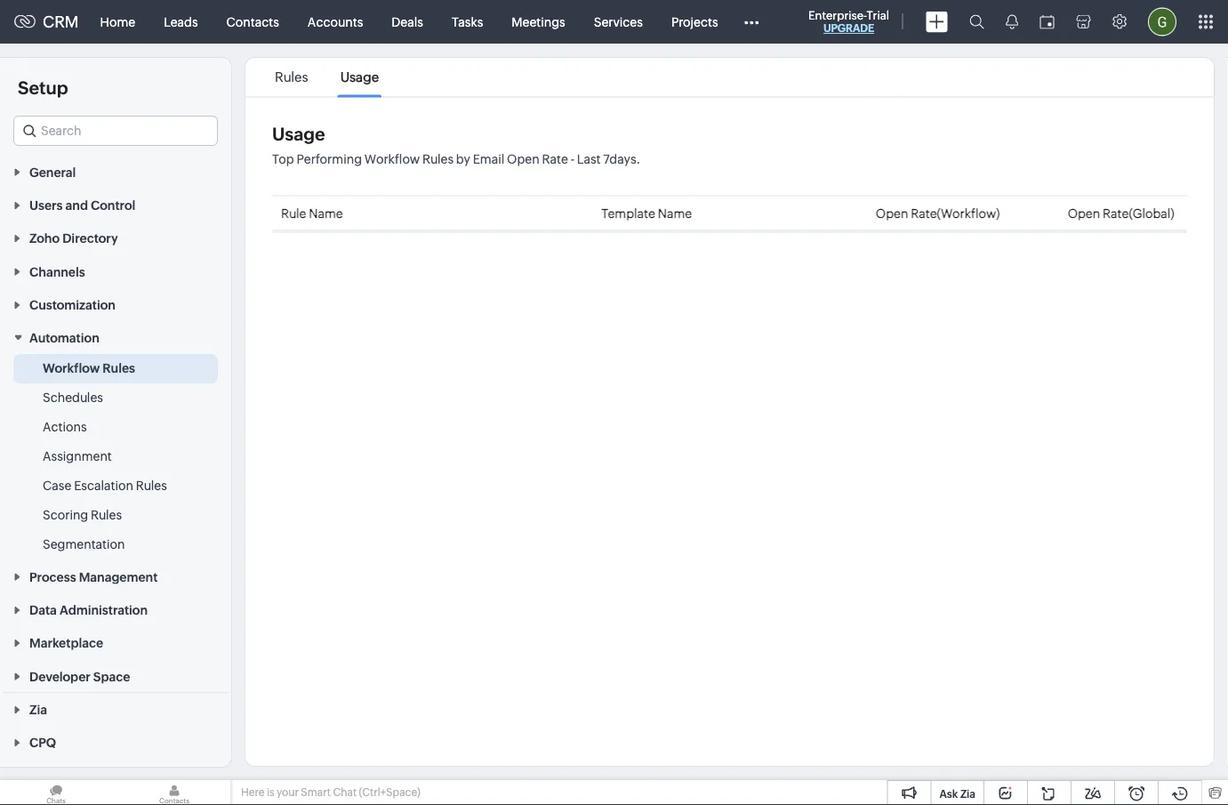 Task type: vqa. For each thing, say whether or not it's contained in the screenshot.
logo in the top left of the page
no



Task type: describe. For each thing, give the bounding box(es) containing it.
accounts
[[308, 15, 363, 29]]

chats image
[[0, 780, 112, 805]]

data administration button
[[0, 593, 231, 626]]

assignment
[[43, 449, 112, 464]]

smart
[[301, 786, 331, 798]]

rules inside usage top performing workflow rules by email open rate - last 7days.
[[423, 152, 454, 166]]

profile image
[[1149, 8, 1177, 36]]

name for rule name
[[309, 206, 343, 220]]

signals image
[[1006, 14, 1019, 29]]

escalation
[[74, 479, 133, 493]]

channels
[[29, 265, 85, 279]]

developer space
[[29, 669, 130, 684]]

usage for usage
[[340, 69, 379, 85]]

crm link
[[14, 13, 79, 31]]

rules down contacts
[[275, 69, 308, 85]]

is
[[267, 786, 275, 798]]

tasks
[[452, 15, 483, 29]]

services link
[[580, 0, 657, 43]]

by
[[456, 152, 470, 166]]

zia button
[[0, 692, 231, 726]]

rules down the case escalation rules
[[91, 508, 122, 522]]

scoring
[[43, 508, 88, 522]]

schedules
[[43, 391, 103, 405]]

accounts link
[[293, 0, 377, 43]]

open rate(workflow)
[[876, 206, 1000, 220]]

projects link
[[657, 0, 733, 43]]

and
[[65, 198, 88, 212]]

users
[[29, 198, 63, 212]]

enterprise-trial upgrade
[[809, 8, 890, 34]]

calendar image
[[1040, 15, 1055, 29]]

workflow rules
[[43, 361, 135, 375]]

meetings link
[[498, 0, 580, 43]]

signals element
[[996, 0, 1029, 44]]

automation
[[29, 331, 99, 345]]

contacts image
[[118, 780, 230, 805]]

(ctrl+space)
[[359, 786, 421, 798]]

deals link
[[377, 0, 438, 43]]

actions link
[[43, 418, 87, 436]]

services
[[594, 15, 643, 29]]

cpq
[[29, 736, 56, 750]]

channels button
[[0, 254, 231, 288]]

scoring rules link
[[43, 506, 122, 524]]

ask zia
[[940, 788, 976, 800]]

open for open rate(global)
[[1068, 206, 1101, 220]]

create menu element
[[915, 0, 959, 43]]

list containing rules
[[259, 58, 395, 97]]

template name
[[602, 206, 692, 220]]

contacts
[[227, 15, 279, 29]]

control
[[91, 198, 135, 212]]

search element
[[959, 0, 996, 44]]

process management button
[[0, 560, 231, 593]]

customization button
[[0, 288, 231, 321]]

segmentation
[[43, 537, 125, 552]]

meetings
[[512, 15, 566, 29]]

projects
[[672, 15, 718, 29]]

email
[[473, 152, 505, 166]]

management
[[79, 570, 158, 584]]

data
[[29, 603, 57, 617]]

open inside usage top performing workflow rules by email open rate - last 7days.
[[507, 152, 540, 166]]

open rate(global)
[[1068, 206, 1175, 220]]

users and control
[[29, 198, 135, 212]]

process management
[[29, 570, 158, 584]]

chat
[[333, 786, 357, 798]]

general button
[[0, 155, 231, 188]]

case
[[43, 479, 71, 493]]

ask
[[940, 788, 958, 800]]

tasks link
[[438, 0, 498, 43]]

rate(global)
[[1103, 206, 1175, 220]]

search image
[[970, 14, 985, 29]]

enterprise-
[[809, 8, 867, 22]]

your
[[277, 786, 299, 798]]

automation button
[[0, 321, 231, 354]]

trial
[[867, 8, 890, 22]]

Other Modules field
[[733, 8, 771, 36]]

general
[[29, 165, 76, 179]]

segmentation link
[[43, 536, 125, 553]]



Task type: locate. For each thing, give the bounding box(es) containing it.
process
[[29, 570, 76, 584]]

directory
[[62, 231, 118, 246]]

zoho directory button
[[0, 221, 231, 254]]

upgrade
[[824, 22, 875, 34]]

list
[[259, 58, 395, 97]]

1 horizontal spatial zia
[[961, 788, 976, 800]]

usage inside usage top performing workflow rules by email open rate - last 7days.
[[272, 124, 325, 145]]

zia right ask
[[961, 788, 976, 800]]

usage link
[[338, 69, 382, 85]]

1 horizontal spatial usage
[[340, 69, 379, 85]]

developer
[[29, 669, 91, 684]]

0 vertical spatial zia
[[29, 703, 47, 717]]

case escalation rules
[[43, 479, 167, 493]]

7days.
[[603, 152, 641, 166]]

rate(workflow)
[[911, 206, 1000, 220]]

name right rule
[[309, 206, 343, 220]]

workflow inside automation region
[[43, 361, 100, 375]]

0 horizontal spatial workflow
[[43, 361, 100, 375]]

name for template name
[[658, 206, 692, 220]]

rule
[[281, 206, 306, 220]]

0 vertical spatial workflow
[[365, 152, 420, 166]]

leads
[[164, 15, 198, 29]]

leads link
[[150, 0, 212, 43]]

profile element
[[1138, 0, 1188, 43]]

workflow
[[365, 152, 420, 166], [43, 361, 100, 375]]

workflow rules link
[[43, 359, 135, 377]]

1 vertical spatial usage
[[272, 124, 325, 145]]

2 horizontal spatial open
[[1068, 206, 1101, 220]]

0 horizontal spatial open
[[507, 152, 540, 166]]

workflow right the performing
[[365, 152, 420, 166]]

open left rate(global)
[[1068, 206, 1101, 220]]

space
[[93, 669, 130, 684]]

name
[[309, 206, 343, 220], [658, 206, 692, 220]]

contacts link
[[212, 0, 293, 43]]

rules left by
[[423, 152, 454, 166]]

rules
[[275, 69, 308, 85], [423, 152, 454, 166], [103, 361, 135, 375], [136, 479, 167, 493], [91, 508, 122, 522]]

0 vertical spatial usage
[[340, 69, 379, 85]]

1 vertical spatial workflow
[[43, 361, 100, 375]]

workflow up schedules link
[[43, 361, 100, 375]]

usage
[[340, 69, 379, 85], [272, 124, 325, 145]]

assignment link
[[43, 448, 112, 465]]

2 name from the left
[[658, 206, 692, 220]]

open for open rate(workflow)
[[876, 206, 909, 220]]

open left rate(workflow)
[[876, 206, 909, 220]]

1 vertical spatial zia
[[961, 788, 976, 800]]

cpq button
[[0, 726, 231, 759]]

usage inside list
[[340, 69, 379, 85]]

1 horizontal spatial workflow
[[365, 152, 420, 166]]

1 name from the left
[[309, 206, 343, 220]]

developer space button
[[0, 659, 231, 692]]

open left 'rate'
[[507, 152, 540, 166]]

case escalation rules link
[[43, 477, 167, 495]]

Search text field
[[14, 117, 217, 145]]

last
[[577, 152, 601, 166]]

automation region
[[0, 354, 231, 560]]

schedules link
[[43, 389, 103, 407]]

setup
[[18, 77, 68, 98]]

top
[[272, 152, 294, 166]]

home
[[100, 15, 135, 29]]

create menu image
[[926, 11, 948, 32]]

scoring rules
[[43, 508, 122, 522]]

data administration
[[29, 603, 148, 617]]

here is your smart chat (ctrl+space)
[[241, 786, 421, 798]]

template
[[602, 206, 656, 220]]

workflow inside usage top performing workflow rules by email open rate - last 7days.
[[365, 152, 420, 166]]

None field
[[13, 116, 218, 146]]

usage down accounts on the left of page
[[340, 69, 379, 85]]

0 horizontal spatial usage
[[272, 124, 325, 145]]

name right template
[[658, 206, 692, 220]]

crm
[[43, 13, 79, 31]]

zoho
[[29, 231, 60, 246]]

here
[[241, 786, 265, 798]]

zia inside dropdown button
[[29, 703, 47, 717]]

home link
[[86, 0, 150, 43]]

rate
[[542, 152, 568, 166]]

customization
[[29, 298, 116, 312]]

deals
[[392, 15, 423, 29]]

1 horizontal spatial open
[[876, 206, 909, 220]]

zia up cpq
[[29, 703, 47, 717]]

users and control button
[[0, 188, 231, 221]]

-
[[571, 152, 575, 166]]

0 horizontal spatial name
[[309, 206, 343, 220]]

marketplace
[[29, 636, 103, 650]]

1 horizontal spatial name
[[658, 206, 692, 220]]

zia
[[29, 703, 47, 717], [961, 788, 976, 800]]

usage top performing workflow rules by email open rate - last 7days.
[[272, 124, 641, 166]]

administration
[[60, 603, 148, 617]]

marketplace button
[[0, 626, 231, 659]]

zoho directory
[[29, 231, 118, 246]]

usage for usage top performing workflow rules by email open rate - last 7days.
[[272, 124, 325, 145]]

rule name
[[281, 206, 343, 220]]

rules right escalation on the left of page
[[136, 479, 167, 493]]

0 horizontal spatial zia
[[29, 703, 47, 717]]

actions
[[43, 420, 87, 434]]

rules down automation dropdown button
[[103, 361, 135, 375]]

performing
[[297, 152, 362, 166]]

rules link
[[272, 69, 311, 85]]

usage up top
[[272, 124, 325, 145]]



